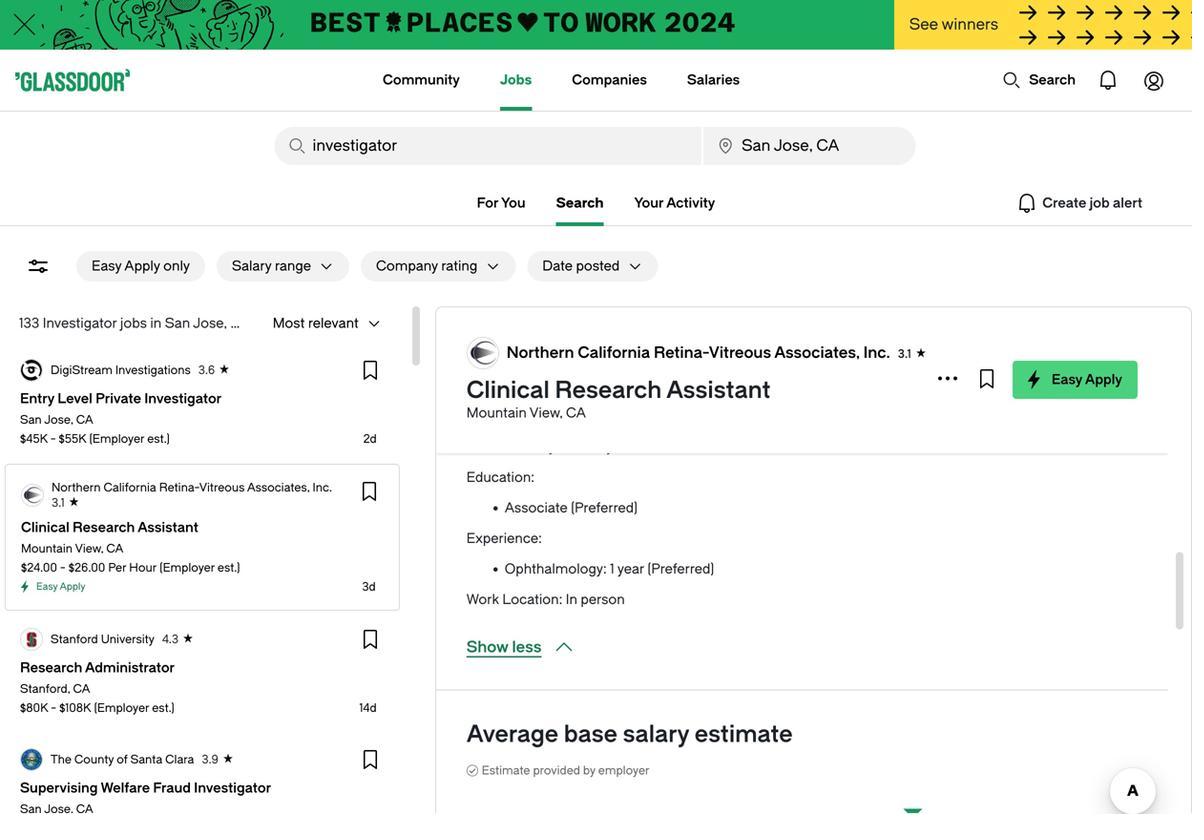 Task type: describe. For each thing, give the bounding box(es) containing it.
$24.00
[[21, 561, 57, 575]]

estimate
[[695, 721, 793, 748]]

winners
[[942, 16, 999, 33]]

the county of santa clara logo image
[[21, 749, 42, 770]]

search link
[[556, 192, 604, 215]]

associate
[[505, 500, 568, 516]]

year
[[618, 561, 644, 577]]

northern california retina-vitreous associates, inc. logo image inside the jobs list "element"
[[22, 485, 43, 506]]

$45k
[[20, 432, 47, 446]]

(employer inside san jose, ca $45k - $55k (employer est.)
[[89, 432, 144, 446]]

2d
[[363, 432, 377, 446]]

Search location field
[[704, 127, 916, 165]]

jobs
[[120, 315, 147, 331]]

stanford, ca $80k - $108k (employer est.)
[[20, 683, 175, 715]]

search inside button
[[1029, 72, 1076, 88]]

ophthalmology:
[[505, 561, 607, 577]]

salaries
[[687, 72, 740, 88]]

3.1 inside the jobs list "element"
[[52, 496, 65, 510]]

northern california retina-vitreous associates, inc. for northern california retina-vitreous associates, inc. logo within the the jobs list "element"
[[52, 481, 332, 494]]

apply inside the jobs list "element"
[[60, 581, 85, 592]]

less
[[512, 639, 542, 656]]

northern california retina-vitreous associates, inc. for northern california retina-vitreous associates, inc. logo to the right
[[507, 344, 890, 362]]

1 horizontal spatial 3.1
[[898, 347, 911, 361]]

work
[[467, 592, 499, 608]]

salary
[[232, 258, 272, 274]]

date posted button
[[527, 251, 620, 282]]

estimate provided by employer
[[482, 764, 650, 778]]

monday
[[505, 439, 555, 455]]

investigations
[[115, 364, 191, 377]]

- inside stanford, ca $80k - $108k (employer est.)
[[51, 702, 56, 715]]

community link
[[383, 50, 460, 111]]

3.9
[[202, 753, 218, 767]]

$26.00
[[68, 561, 105, 575]]

1 horizontal spatial jose,
[[193, 315, 227, 331]]

view, inside mountain view, ca $24.00 - $26.00 per hour (employer est.)
[[75, 542, 103, 556]]

$55k
[[59, 432, 86, 446]]

show less
[[467, 639, 542, 656]]

your activity link
[[634, 192, 715, 215]]

jobs
[[500, 72, 532, 88]]

the county of santa clara
[[51, 753, 194, 767]]

date posted
[[542, 258, 620, 274]]

ca inside mountain view, ca $24.00 - $26.00 per hour (employer est.)
[[106, 542, 123, 556]]

easy apply inside button
[[1052, 372, 1123, 388]]

company rating button
[[361, 251, 478, 282]]

$80k
[[20, 702, 48, 715]]

by
[[583, 764, 595, 778]]

1 horizontal spatial northern california retina-vitreous associates, inc. logo image
[[468, 338, 498, 368]]

view, inside "clinical research assistant mountain view, ca"
[[530, 405, 563, 421]]

clinical
[[467, 377, 550, 404]]

retina- inside the jobs list "element"
[[159, 481, 199, 494]]

easy inside button
[[1052, 372, 1083, 388]]

to
[[559, 439, 572, 455]]

easy apply inside the jobs list "element"
[[36, 581, 85, 592]]

most
[[273, 315, 305, 331]]

education:
[[467, 470, 535, 485]]

8 hour shift monday to friday
[[505, 420, 613, 455]]

associates, for northern california retina-vitreous associates, inc. logo to the right
[[774, 344, 860, 362]]

4.3
[[162, 633, 179, 646]]

your activity
[[634, 195, 715, 211]]

search button
[[993, 61, 1085, 99]]

0 horizontal spatial search
[[556, 195, 604, 211]]

133
[[19, 315, 39, 331]]

inc. inside the jobs list "element"
[[313, 481, 332, 494]]

rating
[[441, 258, 478, 274]]

clinical research assistant mountain view, ca
[[467, 377, 771, 421]]

- for $26.00
[[60, 561, 66, 575]]

1 horizontal spatial lottie animation container image
[[1085, 57, 1131, 103]]

hour
[[129, 561, 157, 575]]

see winners
[[909, 16, 999, 33]]

california inside the jobs list "element"
[[104, 481, 156, 494]]

0 vertical spatial san
[[165, 315, 190, 331]]

community
[[383, 72, 460, 88]]

salary
[[623, 721, 689, 748]]

3d
[[362, 580, 376, 594]]

ca inside "clinical research assistant mountain view, ca"
[[566, 405, 586, 421]]

(employer inside stanford, ca $80k - $108k (employer est.)
[[94, 702, 149, 715]]

none field search location
[[704, 127, 916, 165]]

ca left most
[[230, 315, 250, 331]]

companies link
[[572, 50, 647, 111]]

see
[[909, 16, 938, 33]]

salaries link
[[687, 50, 740, 111]]

133 investigator jobs in san jose, ca
[[19, 315, 250, 331]]

stanford university logo image
[[21, 629, 42, 650]]

see winners link
[[894, 0, 1192, 52]]

companies
[[572, 72, 647, 88]]

provided
[[533, 764, 580, 778]]

posted
[[576, 258, 620, 274]]

jose, inside san jose, ca $45k - $55k (employer est.)
[[44, 413, 73, 427]]

average base salary estimate
[[467, 721, 793, 748]]

friday
[[575, 439, 613, 455]]

show less button
[[467, 636, 576, 659]]

person
[[581, 592, 625, 608]]

university
[[101, 633, 154, 646]]

apply inside button
[[1085, 372, 1123, 388]]

digistream investigations logo image
[[21, 360, 42, 381]]

san inside san jose, ca $45k - $55k (employer est.)
[[20, 413, 42, 427]]

0 vertical spatial retina-
[[654, 344, 709, 362]]

easy apply only button
[[76, 251, 205, 282]]

easy inside "button"
[[92, 258, 122, 274]]

research
[[555, 377, 662, 404]]

apply inside "button"
[[124, 258, 160, 274]]

most relevant
[[273, 315, 359, 331]]

you
[[501, 195, 526, 211]]

mountain view, ca $24.00 - $26.00 per hour (employer est.)
[[21, 542, 240, 575]]

experience:
[[467, 531, 542, 547]]

average
[[467, 721, 558, 748]]

in
[[150, 315, 162, 331]]

for you
[[477, 195, 526, 211]]

open filter menu image
[[27, 255, 50, 278]]

show
[[467, 639, 509, 656]]

- for $55k
[[50, 432, 56, 446]]



Task type: locate. For each thing, give the bounding box(es) containing it.
1 vertical spatial vitreous
[[199, 481, 245, 494]]

california down san jose, ca $45k - $55k (employer est.)
[[104, 481, 156, 494]]

base
[[564, 721, 618, 748]]

0 vertical spatial jose,
[[193, 315, 227, 331]]

2 vertical spatial est.)
[[152, 702, 175, 715]]

1 vertical spatial search
[[556, 195, 604, 211]]

0 vertical spatial est.)
[[147, 432, 170, 446]]

digistream
[[51, 364, 113, 377]]

0 vertical spatial (employer
[[89, 432, 144, 446]]

0 horizontal spatial san
[[20, 413, 42, 427]]

none field search keyword
[[274, 127, 702, 165]]

1
[[610, 561, 614, 577]]

(preferred) up ophthalmology: 1 year (preferred)
[[571, 500, 638, 516]]

stanford
[[51, 633, 98, 646]]

retina-
[[654, 344, 709, 362], [159, 481, 199, 494]]

0 vertical spatial northern california retina-vitreous associates, inc. logo image
[[468, 338, 498, 368]]

0 horizontal spatial jose,
[[44, 413, 73, 427]]

ca up per
[[106, 542, 123, 556]]

0 horizontal spatial (preferred)
[[571, 500, 638, 516]]

only
[[163, 258, 190, 274]]

clara
[[165, 753, 194, 767]]

ca inside stanford, ca $80k - $108k (employer est.)
[[73, 683, 90, 696]]

2 none field from the left
[[704, 127, 916, 165]]

schedule:
[[467, 389, 531, 405]]

0 horizontal spatial lottie animation container image
[[1003, 71, 1022, 90]]

0 vertical spatial search
[[1029, 72, 1076, 88]]

0 horizontal spatial associates,
[[247, 481, 310, 494]]

1 vertical spatial est.)
[[218, 561, 240, 575]]

retina- up mountain view, ca $24.00 - $26.00 per hour (employer est.)
[[159, 481, 199, 494]]

0 horizontal spatial 3.1
[[52, 496, 65, 510]]

14d
[[359, 702, 377, 715]]

jose,
[[193, 315, 227, 331], [44, 413, 73, 427]]

1 horizontal spatial easy
[[92, 258, 122, 274]]

employer
[[598, 764, 650, 778]]

easy
[[92, 258, 122, 274], [1052, 372, 1083, 388], [36, 581, 58, 592]]

1 vertical spatial san
[[20, 413, 42, 427]]

0 horizontal spatial apply
[[60, 581, 85, 592]]

inc.
[[864, 344, 890, 362], [313, 481, 332, 494]]

jose, up 3.6
[[193, 315, 227, 331]]

ophthalmology: 1 year (preferred)
[[505, 561, 714, 577]]

2 vertical spatial (employer
[[94, 702, 149, 715]]

1 horizontal spatial (preferred)
[[648, 561, 714, 577]]

1 horizontal spatial inc.
[[864, 344, 890, 362]]

Search keyword field
[[274, 127, 702, 165]]

associates, inside the jobs list "element"
[[247, 481, 310, 494]]

salary range button
[[217, 251, 311, 282]]

0 vertical spatial 3.1
[[898, 347, 911, 361]]

0 vertical spatial inc.
[[864, 344, 890, 362]]

1 horizontal spatial northern california retina-vitreous associates, inc.
[[507, 344, 890, 362]]

lottie animation container image inside search button
[[1003, 71, 1022, 90]]

- inside san jose, ca $45k - $55k (employer est.)
[[50, 432, 56, 446]]

1 vertical spatial jose,
[[44, 413, 73, 427]]

1 horizontal spatial mountain
[[467, 405, 527, 421]]

mountain up '$24.00'
[[21, 542, 73, 556]]

0 vertical spatial california
[[578, 344, 650, 362]]

8
[[505, 420, 513, 436]]

1 vertical spatial mountain
[[21, 542, 73, 556]]

view, up monday at the left bottom
[[530, 405, 563, 421]]

retina- up assistant
[[654, 344, 709, 362]]

of
[[117, 753, 128, 767]]

1 horizontal spatial associates,
[[774, 344, 860, 362]]

1 vertical spatial northern california retina-vitreous associates, inc.
[[52, 481, 332, 494]]

0 horizontal spatial none field
[[274, 127, 702, 165]]

est.) up clara
[[152, 702, 175, 715]]

county
[[74, 753, 114, 767]]

0 vertical spatial vitreous
[[709, 344, 771, 362]]

most relevant button
[[257, 308, 359, 339]]

easy apply only
[[92, 258, 190, 274]]

1 vertical spatial (employer
[[160, 561, 215, 575]]

0 vertical spatial easy
[[92, 258, 122, 274]]

vitreous inside the jobs list "element"
[[199, 481, 245, 494]]

northern
[[507, 344, 574, 362], [52, 481, 101, 494]]

date
[[542, 258, 573, 274]]

vitreous for northern california retina-vitreous associates, inc. logo to the right
[[709, 344, 771, 362]]

san
[[165, 315, 190, 331], [20, 413, 42, 427]]

ca up to
[[566, 405, 586, 421]]

1 vertical spatial northern
[[52, 481, 101, 494]]

search
[[1029, 72, 1076, 88], [556, 195, 604, 211]]

2 vertical spatial easy
[[36, 581, 58, 592]]

northern for northern california retina-vitreous associates, inc. logo to the right
[[507, 344, 574, 362]]

0 horizontal spatial northern california retina-vitreous associates, inc.
[[52, 481, 332, 494]]

0 vertical spatial -
[[50, 432, 56, 446]]

0 horizontal spatial mountain
[[21, 542, 73, 556]]

1 horizontal spatial view,
[[530, 405, 563, 421]]

0 vertical spatial mountain
[[467, 405, 527, 421]]

1 vertical spatial -
[[60, 561, 66, 575]]

apply
[[124, 258, 160, 274], [1085, 372, 1123, 388], [60, 581, 85, 592]]

None field
[[274, 127, 702, 165], [704, 127, 916, 165]]

lottie animation container image
[[306, 50, 384, 109], [306, 50, 384, 109], [1085, 57, 1131, 103], [1131, 57, 1177, 103], [1131, 57, 1177, 103], [1003, 71, 1022, 90]]

location:
[[503, 592, 563, 608]]

1 vertical spatial retina-
[[159, 481, 199, 494]]

1 vertical spatial 3.1
[[52, 496, 65, 510]]

salary range
[[232, 258, 311, 274]]

mountain down the clinical
[[467, 405, 527, 421]]

company
[[376, 258, 438, 274]]

ca up $108k
[[73, 683, 90, 696]]

1 horizontal spatial search
[[1029, 72, 1076, 88]]

california
[[578, 344, 650, 362], [104, 481, 156, 494]]

easy apply
[[1052, 372, 1123, 388], [36, 581, 85, 592]]

0 vertical spatial view,
[[530, 405, 563, 421]]

1 vertical spatial apply
[[1085, 372, 1123, 388]]

ca inside san jose, ca $45k - $55k (employer est.)
[[76, 413, 93, 427]]

northern for northern california retina-vitreous associates, inc. logo within the the jobs list "element"
[[52, 481, 101, 494]]

2 horizontal spatial apply
[[1085, 372, 1123, 388]]

0 vertical spatial (preferred)
[[571, 500, 638, 516]]

0 horizontal spatial northern
[[52, 481, 101, 494]]

lottie animation container image
[[1085, 57, 1131, 103], [1003, 71, 1022, 90]]

work location: in person
[[467, 592, 625, 608]]

0 horizontal spatial retina-
[[159, 481, 199, 494]]

northern california retina-vitreous associates, inc. logo image
[[468, 338, 498, 368], [22, 485, 43, 506]]

easy apply button
[[1013, 361, 1138, 399]]

1 vertical spatial view,
[[75, 542, 103, 556]]

hour
[[516, 420, 545, 436]]

0 horizontal spatial view,
[[75, 542, 103, 556]]

easy inside the jobs list "element"
[[36, 581, 58, 592]]

1 horizontal spatial none field
[[704, 127, 916, 165]]

-
[[50, 432, 56, 446], [60, 561, 66, 575], [51, 702, 56, 715]]

jobs list element
[[4, 343, 401, 814]]

for
[[477, 195, 499, 211]]

1 vertical spatial associates,
[[247, 481, 310, 494]]

vitreous
[[709, 344, 771, 362], [199, 481, 245, 494]]

northern down $55k on the left bottom of the page
[[52, 481, 101, 494]]

0 horizontal spatial easy
[[36, 581, 58, 592]]

0 horizontal spatial california
[[104, 481, 156, 494]]

1 horizontal spatial northern
[[507, 344, 574, 362]]

northern california retina-vitreous associates, inc.
[[507, 344, 890, 362], [52, 481, 332, 494]]

0 vertical spatial northern
[[507, 344, 574, 362]]

search up date posted
[[556, 195, 604, 211]]

0 vertical spatial easy apply
[[1052, 372, 1123, 388]]

est.) inside san jose, ca $45k - $55k (employer est.)
[[147, 432, 170, 446]]

northern california retina-vitreous associates, inc. up mountain view, ca $24.00 - $26.00 per hour (employer est.)
[[52, 481, 332, 494]]

3.6
[[198, 364, 215, 377]]

santa
[[130, 753, 162, 767]]

digistream investigations
[[51, 364, 191, 377]]

northern inside the jobs list "element"
[[52, 481, 101, 494]]

0 vertical spatial associates,
[[774, 344, 860, 362]]

(employer
[[89, 432, 144, 446], [160, 561, 215, 575], [94, 702, 149, 715]]

1 horizontal spatial vitreous
[[709, 344, 771, 362]]

associates, for northern california retina-vitreous associates, inc. logo within the the jobs list "element"
[[247, 481, 310, 494]]

san up $45k
[[20, 413, 42, 427]]

est.) inside stanford, ca $80k - $108k (employer est.)
[[152, 702, 175, 715]]

1 vertical spatial northern california retina-vitreous associates, inc. logo image
[[22, 485, 43, 506]]

range
[[275, 258, 311, 274]]

california up research
[[578, 344, 650, 362]]

view, up $26.00
[[75, 542, 103, 556]]

vitreous for northern california retina-vitreous associates, inc. logo within the the jobs list "element"
[[199, 481, 245, 494]]

2 vertical spatial -
[[51, 702, 56, 715]]

(preferred)
[[571, 500, 638, 516], [648, 561, 714, 577]]

1 vertical spatial easy apply
[[36, 581, 85, 592]]

- inside mountain view, ca $24.00 - $26.00 per hour (employer est.)
[[60, 561, 66, 575]]

(employer right $55k on the left bottom of the page
[[89, 432, 144, 446]]

1 horizontal spatial retina-
[[654, 344, 709, 362]]

est.) down "investigations"
[[147, 432, 170, 446]]

1 vertical spatial california
[[104, 481, 156, 494]]

0 vertical spatial northern california retina-vitreous associates, inc.
[[507, 344, 890, 362]]

1 vertical spatial inc.
[[313, 481, 332, 494]]

mountain inside "clinical research assistant mountain view, ca"
[[467, 405, 527, 421]]

0 horizontal spatial vitreous
[[199, 481, 245, 494]]

2 horizontal spatial easy
[[1052, 372, 1083, 388]]

- right $45k
[[50, 432, 56, 446]]

- right '$24.00'
[[60, 561, 66, 575]]

mountain inside mountain view, ca $24.00 - $26.00 per hour (employer est.)
[[21, 542, 73, 556]]

$108k
[[59, 702, 91, 715]]

shift
[[549, 420, 576, 436]]

1 horizontal spatial california
[[578, 344, 650, 362]]

northern california retina-vitreous associates, inc. logo image down $45k
[[22, 485, 43, 506]]

associates,
[[774, 344, 860, 362], [247, 481, 310, 494]]

(employer inside mountain view, ca $24.00 - $26.00 per hour (employer est.)
[[160, 561, 215, 575]]

northern california retina-vitreous associates, inc. up assistant
[[507, 344, 890, 362]]

associate (preferred)
[[505, 500, 638, 516]]

northern california retina-vitreous associates, inc. inside the jobs list "element"
[[52, 481, 332, 494]]

lottie animation container image inside search button
[[1003, 71, 1022, 90]]

company rating
[[376, 258, 478, 274]]

per
[[108, 561, 126, 575]]

(preferred) right year
[[648, 561, 714, 577]]

san right in
[[165, 315, 190, 331]]

hospital
[[505, 340, 558, 356]]

assistant
[[666, 377, 771, 404]]

search down see winners link
[[1029, 72, 1076, 88]]

0 horizontal spatial easy apply
[[36, 581, 85, 592]]

ca up $55k on the left bottom of the page
[[76, 413, 93, 427]]

1 vertical spatial (preferred)
[[648, 561, 714, 577]]

0 vertical spatial apply
[[124, 258, 160, 274]]

your
[[634, 195, 664, 211]]

1 horizontal spatial apply
[[124, 258, 160, 274]]

(employer right hour
[[160, 561, 215, 575]]

northern up the clinical
[[507, 344, 574, 362]]

(employer right $108k
[[94, 702, 149, 715]]

est.) right hour
[[218, 561, 240, 575]]

mountain
[[467, 405, 527, 421], [21, 542, 73, 556]]

san jose, ca $45k - $55k (employer est.)
[[20, 413, 170, 446]]

0 horizontal spatial northern california retina-vitreous associates, inc. logo image
[[22, 485, 43, 506]]

- right $80k
[[51, 702, 56, 715]]

northern california retina-vitreous associates, inc. logo image up the clinical
[[468, 338, 498, 368]]

1 none field from the left
[[274, 127, 702, 165]]

investigator
[[43, 315, 117, 331]]

the
[[51, 753, 72, 767]]

0 horizontal spatial inc.
[[313, 481, 332, 494]]

for you link
[[477, 192, 526, 215]]

jose, up $55k on the left bottom of the page
[[44, 413, 73, 427]]

est.) inside mountain view, ca $24.00 - $26.00 per hour (employer est.)
[[218, 561, 240, 575]]

1 vertical spatial easy
[[1052, 372, 1083, 388]]

activity
[[666, 195, 715, 211]]

1 horizontal spatial easy apply
[[1052, 372, 1123, 388]]

in
[[566, 592, 577, 608]]

2 vertical spatial apply
[[60, 581, 85, 592]]

1 horizontal spatial san
[[165, 315, 190, 331]]



Task type: vqa. For each thing, say whether or not it's contained in the screenshot.
50K
no



